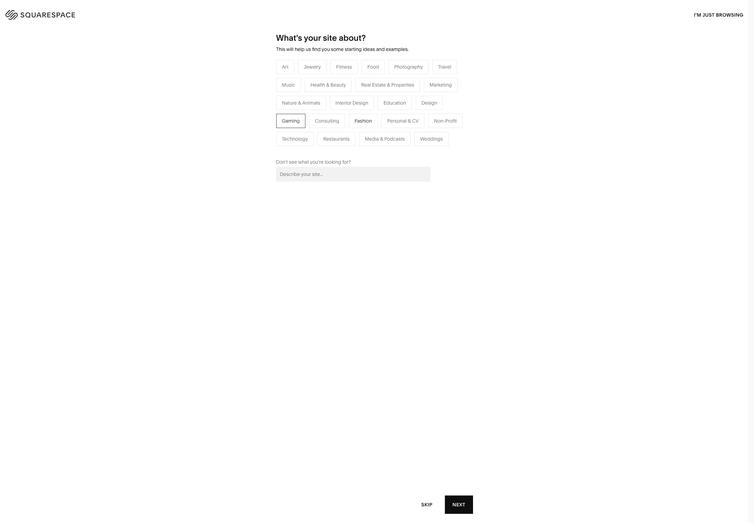 Task type: describe. For each thing, give the bounding box(es) containing it.
next
[[453, 502, 466, 508]]

skip
[[422, 502, 433, 508]]

personal & cv
[[388, 118, 419, 124]]

podcasts inside radio
[[385, 136, 405, 142]]

home & decor
[[370, 94, 403, 100]]

events link
[[299, 125, 320, 131]]

marketing
[[430, 82, 452, 88]]

log
[[724, 10, 735, 17]]

don't see what you're looking for?
[[276, 159, 351, 165]]

animals inside radio
[[303, 100, 321, 106]]

& up looking
[[325, 145, 328, 151]]

non-profit
[[434, 118, 457, 124]]

events
[[299, 125, 314, 131]]

& down home & decor
[[387, 105, 390, 111]]

i'm
[[695, 12, 702, 18]]

& inside "radio"
[[387, 82, 391, 88]]

interior design
[[336, 100, 369, 106]]

us
[[306, 46, 311, 52]]

0 vertical spatial media & podcasts
[[299, 115, 339, 121]]

community & non-profits link
[[227, 125, 291, 131]]

looking
[[325, 159, 342, 165]]

art
[[282, 64, 289, 70]]

i'm just browsing link
[[695, 5, 744, 24]]

for?
[[343, 159, 351, 165]]

Food radio
[[362, 60, 385, 74]]

Art radio
[[276, 60, 295, 74]]

log             in link
[[724, 10, 741, 17]]

this
[[276, 46, 286, 52]]

squarespace logo image
[[14, 8, 89, 19]]

music
[[282, 82, 296, 88]]

browsing
[[717, 12, 744, 18]]

about?
[[339, 33, 366, 43]]

in
[[736, 10, 741, 17]]

0 horizontal spatial weddings
[[299, 135, 322, 141]]

media inside radio
[[365, 136, 379, 142]]

personal
[[388, 118, 407, 124]]

0 vertical spatial media
[[299, 115, 313, 121]]

Technology radio
[[276, 132, 314, 146]]

home
[[370, 94, 384, 100]]

you're
[[310, 159, 324, 165]]

ideas
[[363, 46, 375, 52]]

next button
[[445, 496, 473, 514]]

Photography radio
[[389, 60, 429, 74]]

& right home
[[385, 94, 388, 100]]

1 horizontal spatial animals
[[391, 105, 409, 111]]

1 horizontal spatial nature & animals
[[370, 105, 409, 111]]

Don't see what you're looking for? field
[[276, 167, 431, 182]]

& up "gaming" radio
[[298, 100, 301, 106]]

Health & Beauty radio
[[305, 78, 352, 92]]

community & non-profits
[[227, 125, 284, 131]]

Gaming radio
[[276, 114, 306, 128]]

Marketing radio
[[424, 78, 458, 92]]

your
[[304, 33, 321, 43]]

Personal & CV radio
[[382, 114, 425, 128]]

find
[[312, 46, 321, 52]]

education
[[384, 100, 407, 106]]

restaurants link
[[299, 105, 332, 111]]

0 horizontal spatial podcasts
[[318, 115, 339, 121]]

travel inside 'radio'
[[439, 64, 452, 70]]

fitness inside option
[[337, 64, 352, 70]]

and
[[377, 46, 385, 52]]

Media & Podcasts radio
[[359, 132, 411, 146]]

Jewelry radio
[[298, 60, 327, 74]]



Task type: locate. For each thing, give the bounding box(es) containing it.
profit
[[446, 118, 457, 124]]

animals
[[303, 100, 321, 106], [391, 105, 409, 111]]

1 vertical spatial travel
[[299, 94, 312, 100]]

0 vertical spatial non-
[[434, 118, 446, 124]]

& down fitness "link"
[[380, 136, 384, 142]]

media & podcasts
[[299, 115, 339, 121], [365, 136, 405, 142]]

Interior Design radio
[[330, 96, 375, 110]]

podcasts down personal on the top of the page
[[385, 136, 405, 142]]

you
[[322, 46, 330, 52]]

Travel radio
[[433, 60, 458, 74]]

media & podcasts down fitness "link"
[[365, 136, 405, 142]]

estate down weddings link
[[310, 145, 324, 151]]

&
[[327, 82, 330, 88], [387, 82, 391, 88], [385, 94, 388, 100], [298, 100, 301, 106], [387, 105, 390, 111], [314, 115, 317, 121], [408, 118, 411, 124], [254, 125, 257, 131], [380, 136, 384, 142], [325, 145, 328, 151]]

0 horizontal spatial real
[[299, 145, 309, 151]]

1 vertical spatial estate
[[310, 145, 324, 151]]

properties
[[392, 82, 415, 88], [329, 145, 352, 151]]

non-
[[434, 118, 446, 124], [259, 125, 270, 131]]

health & beauty
[[311, 82, 346, 88]]

real estate & properties link
[[299, 145, 359, 151]]

1 horizontal spatial media
[[365, 136, 379, 142]]

1 vertical spatial podcasts
[[385, 136, 405, 142]]

media & podcasts down restaurants link
[[299, 115, 339, 121]]

1 design from the left
[[353, 100, 369, 106]]

consulting
[[315, 118, 340, 124]]

0 horizontal spatial media
[[299, 115, 313, 121]]

1 horizontal spatial estate
[[372, 82, 386, 88]]

weddings
[[299, 135, 322, 141], [421, 136, 443, 142]]

profits
[[270, 125, 284, 131]]

restaurants inside restaurants 'option'
[[324, 136, 350, 142]]

Consulting radio
[[310, 114, 345, 128]]

1 horizontal spatial real estate & properties
[[362, 82, 415, 88]]

0 vertical spatial real estate & properties
[[362, 82, 415, 88]]

1 horizontal spatial travel
[[439, 64, 452, 70]]

media down fashion
[[365, 136, 379, 142]]

animals up media & podcasts link
[[303, 100, 321, 106]]

cv
[[413, 118, 419, 124]]

what's
[[276, 33, 302, 43]]

home & decor link
[[370, 94, 410, 100]]

0 horizontal spatial design
[[353, 100, 369, 106]]

properties inside real estate & properties "radio"
[[392, 82, 415, 88]]

i'm just browsing
[[695, 12, 744, 18]]

skip button
[[414, 496, 440, 514]]

Education radio
[[378, 96, 412, 110]]

podcasts
[[318, 115, 339, 121], [385, 136, 405, 142]]

design down marketing
[[422, 100, 438, 106]]

don't
[[276, 159, 288, 165]]

restaurants up real estate & properties link
[[324, 136, 350, 142]]

nature & animals link
[[370, 105, 416, 111]]

nature
[[282, 100, 297, 106], [370, 105, 386, 111]]

& right health
[[327, 82, 330, 88]]

Fashion radio
[[349, 114, 378, 128]]

media up events
[[299, 115, 313, 121]]

media & podcasts inside radio
[[365, 136, 405, 142]]

2 design from the left
[[422, 100, 438, 106]]

estate up home
[[372, 82, 386, 88]]

nature & animals down home & decor link in the top of the page
[[370, 105, 409, 111]]

weddings down the non-profit radio
[[421, 136, 443, 142]]

1 vertical spatial real estate & properties
[[299, 145, 352, 151]]

real estate & properties
[[362, 82, 415, 88], [299, 145, 352, 151]]

health
[[311, 82, 325, 88]]

1 horizontal spatial properties
[[392, 82, 415, 88]]

some
[[331, 46, 344, 52]]

Non-Profit radio
[[429, 114, 463, 128]]

real up home
[[362, 82, 371, 88]]

starting
[[345, 46, 362, 52]]

1 vertical spatial properties
[[329, 145, 352, 151]]

& down restaurants link
[[314, 115, 317, 121]]

nature & animals up gaming
[[282, 100, 321, 106]]

food
[[368, 64, 379, 70]]

real
[[362, 82, 371, 88], [299, 145, 309, 151]]

1 vertical spatial fitness
[[370, 115, 386, 121]]

0 horizontal spatial properties
[[329, 145, 352, 151]]

1 horizontal spatial weddings
[[421, 136, 443, 142]]

non- right "community"
[[259, 125, 270, 131]]

restaurants
[[299, 105, 325, 111], [324, 136, 350, 142]]

technology
[[282, 136, 308, 142]]

1 horizontal spatial non-
[[434, 118, 446, 124]]

properties up decor
[[392, 82, 415, 88]]

will
[[287, 46, 294, 52]]

0 horizontal spatial media & podcasts
[[299, 115, 339, 121]]

Nature & Animals radio
[[276, 96, 326, 110]]

0 horizontal spatial fitness
[[337, 64, 352, 70]]

0 horizontal spatial nature
[[282, 100, 297, 106]]

Weddings radio
[[415, 132, 449, 146]]

& left cv on the top of the page
[[408, 118, 411, 124]]

animals down decor
[[391, 105, 409, 111]]

what
[[298, 159, 309, 165]]

nature inside radio
[[282, 100, 297, 106]]

fitness link
[[370, 115, 393, 121]]

travel up restaurants link
[[299, 94, 312, 100]]

fitness down nature & animals link
[[370, 115, 386, 121]]

see
[[289, 159, 297, 165]]

travel link
[[299, 94, 319, 100]]

weddings down events link
[[299, 135, 322, 141]]

just
[[703, 12, 715, 18]]

real estate & properties down weddings link
[[299, 145, 352, 151]]

& up home & decor link in the top of the page
[[387, 82, 391, 88]]

real inside "radio"
[[362, 82, 371, 88]]

0 horizontal spatial travel
[[299, 94, 312, 100]]

0 vertical spatial restaurants
[[299, 105, 325, 111]]

weddings link
[[299, 135, 328, 141]]

1 horizontal spatial fitness
[[370, 115, 386, 121]]

1 vertical spatial non-
[[259, 125, 270, 131]]

0 vertical spatial travel
[[439, 64, 452, 70]]

travel
[[439, 64, 452, 70], [299, 94, 312, 100]]

0 vertical spatial real
[[362, 82, 371, 88]]

travel up marketing
[[439, 64, 452, 70]]

Music radio
[[276, 78, 301, 92]]

what's your site about? this will help us find you some starting ideas and examples.
[[276, 33, 409, 52]]

media & podcasts link
[[299, 115, 346, 121]]

0 horizontal spatial real estate & properties
[[299, 145, 352, 151]]

squarespace logo link
[[14, 8, 159, 19]]

1 horizontal spatial nature
[[370, 105, 386, 111]]

Real Estate & Properties radio
[[356, 78, 420, 92]]

gaming
[[282, 118, 300, 124]]

media
[[299, 115, 313, 121], [365, 136, 379, 142]]

1 vertical spatial real
[[299, 145, 309, 151]]

0 horizontal spatial animals
[[303, 100, 321, 106]]

photography
[[395, 64, 423, 70]]

0 vertical spatial properties
[[392, 82, 415, 88]]

1 horizontal spatial design
[[422, 100, 438, 106]]

non- inside radio
[[434, 118, 446, 124]]

restaurants down the travel link
[[299, 105, 325, 111]]

podcasts down restaurants link
[[318, 115, 339, 121]]

nature & animals inside radio
[[282, 100, 321, 106]]

1 vertical spatial media
[[365, 136, 379, 142]]

0 horizontal spatial estate
[[310, 145, 324, 151]]

real estate & properties up home & decor
[[362, 82, 415, 88]]

fitness
[[337, 64, 352, 70], [370, 115, 386, 121]]

properties up for?
[[329, 145, 352, 151]]

site
[[323, 33, 337, 43]]

log             in
[[724, 10, 741, 17]]

Restaurants radio
[[318, 132, 356, 146]]

1 vertical spatial media & podcasts
[[365, 136, 405, 142]]

design right interior
[[353, 100, 369, 106]]

nature & animals
[[282, 100, 321, 106], [370, 105, 409, 111]]

Fitness radio
[[331, 60, 358, 74]]

estate
[[372, 82, 386, 88], [310, 145, 324, 151]]

0 vertical spatial fitness
[[337, 64, 352, 70]]

nature down "music" option
[[282, 100, 297, 106]]

0 vertical spatial estate
[[372, 82, 386, 88]]

estate inside "radio"
[[372, 82, 386, 88]]

jewelry
[[304, 64, 321, 70]]

0 horizontal spatial nature & animals
[[282, 100, 321, 106]]

help
[[295, 46, 305, 52]]

examples.
[[386, 46, 409, 52]]

0 horizontal spatial non-
[[259, 125, 270, 131]]

interior
[[336, 100, 352, 106]]

community
[[227, 125, 253, 131]]

weddings inside option
[[421, 136, 443, 142]]

fitness down some
[[337, 64, 352, 70]]

nature down home
[[370, 105, 386, 111]]

1 horizontal spatial podcasts
[[385, 136, 405, 142]]

real down technology
[[299, 145, 309, 151]]

& right "community"
[[254, 125, 257, 131]]

0 vertical spatial podcasts
[[318, 115, 339, 121]]

fashion
[[355, 118, 372, 124]]

design
[[353, 100, 369, 106], [422, 100, 438, 106]]

beauty
[[331, 82, 346, 88]]

1 horizontal spatial real
[[362, 82, 371, 88]]

real estate & properties inside "radio"
[[362, 82, 415, 88]]

1 horizontal spatial media & podcasts
[[365, 136, 405, 142]]

Design radio
[[416, 96, 443, 110]]

decor
[[390, 94, 403, 100]]

1 vertical spatial restaurants
[[324, 136, 350, 142]]

non- up weddings option
[[434, 118, 446, 124]]



Task type: vqa. For each thing, say whether or not it's contained in the screenshot.
rightmost Non-
yes



